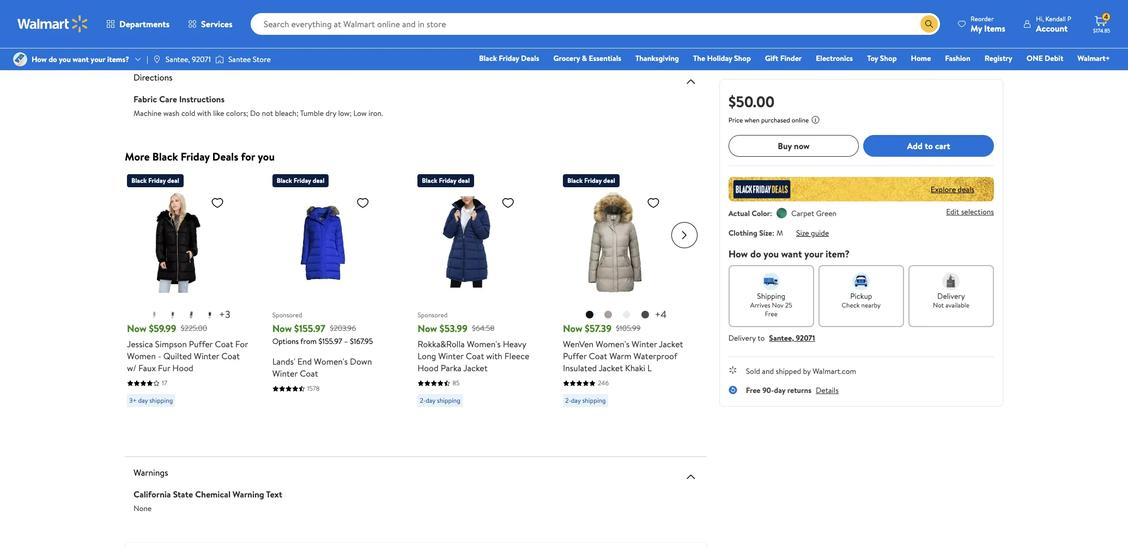 Task type: vqa. For each thing, say whether or not it's contained in the screenshot.
3rd 94V from left
no



Task type: locate. For each thing, give the bounding box(es) containing it.
actual
[[729, 208, 750, 219]]

2 now from the left
[[272, 322, 292, 336]]

gift
[[765, 53, 779, 64]]

1 horizontal spatial size
[[796, 228, 809, 239]]

3+ day shipping
[[129, 396, 173, 406]]

now up "wenven" in the bottom of the page
[[563, 322, 583, 336]]

coat up 1578
[[300, 368, 318, 380]]

hood right fur
[[172, 362, 193, 374]]

to for delivery
[[758, 333, 765, 344]]

4 now from the left
[[563, 322, 583, 336]]

puffer inside now $57.39 $105.99 wenven women's winter jacket puffer coat warm waterproof insulated jacket khaki l
[[563, 350, 587, 362]]

black
[[479, 53, 497, 64], [152, 149, 178, 164], [131, 176, 147, 185], [277, 176, 292, 185], [422, 176, 437, 185], [567, 176, 583, 185]]

hood
[[172, 362, 193, 374], [418, 362, 439, 374]]

 image
[[13, 52, 27, 67], [153, 55, 161, 64]]

0 horizontal spatial 2-
[[420, 396, 426, 406]]

2-day shipping down 85
[[420, 396, 461, 406]]

black friday deals image
[[729, 177, 994, 202]]

want down m
[[781, 247, 802, 261]]

how for how do you want your item?
[[729, 247, 748, 261]]

0 horizontal spatial you
[[59, 54, 71, 65]]

1 shipping from the left
[[149, 396, 173, 406]]

0 vertical spatial do
[[49, 54, 57, 65]]

how for how do you want your items?
[[32, 54, 47, 65]]

1 horizontal spatial sponsored
[[418, 310, 448, 320]]

size left m
[[759, 228, 772, 239]]

rokka&rolla women's heavy long winter coat with fleece hood parka jacket image
[[418, 192, 519, 293]]

92071 up by
[[796, 333, 815, 344]]

0 horizontal spatial free
[[746, 385, 761, 396]]

next slide for more black friday deals for you list image
[[671, 222, 698, 249]]

coat left for at the bottom
[[215, 338, 233, 350]]

deals left grocery
[[521, 53, 539, 64]]

you right for
[[258, 149, 275, 164]]

1 product group from the left
[[127, 170, 248, 412]]

your down size guide "button"
[[805, 247, 823, 261]]

1 horizontal spatial free
[[765, 310, 778, 319]]

2 deal from the left
[[313, 176, 325, 185]]

shipped
[[776, 366, 801, 377]]

: left m
[[772, 228, 775, 239]]

now inside now $57.39 $105.99 wenven women's winter jacket puffer coat warm waterproof insulated jacket khaki l
[[563, 322, 583, 336]]

2 black friday deal from the left
[[277, 176, 325, 185]]

deal
[[167, 176, 179, 185], [313, 176, 325, 185], [458, 176, 470, 185], [603, 176, 615, 185]]

walmart image
[[17, 15, 88, 33]]

one
[[1027, 53, 1043, 64]]

1 horizontal spatial want
[[781, 247, 802, 261]]

shop right holiday
[[734, 53, 751, 64]]

0 horizontal spatial 2-day shipping
[[420, 396, 461, 406]]

reorder my items
[[971, 14, 1006, 34]]

items?
[[107, 54, 129, 65]]

0 horizontal spatial shop
[[734, 53, 751, 64]]

selections
[[961, 207, 994, 218]]

2 horizontal spatial shipping
[[582, 396, 606, 406]]

jacket down +4
[[659, 338, 683, 350]]

1 vertical spatial with
[[486, 350, 503, 362]]

when
[[745, 116, 760, 125]]

women's inside sponsored now $53.99 $64.58 rokka&rolla women's heavy long winter coat with fleece hood parka jacket
[[467, 338, 501, 350]]

2 horizontal spatial you
[[764, 247, 779, 261]]

intent image for pickup image
[[853, 273, 870, 291]]

shipping down 17
[[149, 396, 173, 406]]

puffer inside now $59.99 $225.00 jessica simpson puffer coat for women - quilted winter coat w/ faux fur hood
[[189, 338, 213, 350]]

0 horizontal spatial deals
[[212, 149, 238, 164]]

2-day shipping for $57.39
[[565, 396, 606, 406]]

$155.97 up from
[[294, 322, 326, 336]]

0 horizontal spatial 92071
[[192, 54, 211, 65]]

$167.95
[[350, 336, 373, 347]]

black for now $59.99
[[131, 176, 147, 185]]

now inside sponsored now $53.99 $64.58 rokka&rolla women's heavy long winter coat with fleece hood parka jacket
[[418, 322, 437, 336]]

winter right quilted
[[194, 350, 219, 362]]

2 hood from the left
[[418, 362, 439, 374]]

to left santee, 92071 button on the right
[[758, 333, 765, 344]]

2 horizontal spatial women's
[[596, 338, 630, 350]]

delivery inside delivery not available
[[938, 291, 965, 302]]

hood inside sponsored now $53.99 $64.58 rokka&rolla women's heavy long winter coat with fleece hood parka jacket
[[418, 362, 439, 374]]

shipping down 246
[[582, 396, 606, 406]]

want left items? on the left top of the page
[[73, 54, 89, 65]]

+4
[[655, 308, 667, 322]]

free down shipping
[[765, 310, 778, 319]]

2-
[[420, 396, 426, 406], [565, 396, 571, 406]]

1 vertical spatial to
[[758, 333, 765, 344]]

santee, right |
[[166, 54, 190, 65]]

1 vertical spatial :
[[772, 228, 775, 239]]

3 product group from the left
[[418, 170, 539, 412]]

0 vertical spatial want
[[73, 54, 89, 65]]

now inside now $59.99 $225.00 jessica simpson puffer coat for women - quilted winter coat w/ faux fur hood
[[127, 322, 147, 336]]

0 vertical spatial santee,
[[166, 54, 190, 65]]

3 black friday deal from the left
[[422, 176, 470, 185]]

product group containing +3
[[127, 170, 248, 412]]

now up options at the bottom of the page
[[272, 322, 292, 336]]

shipping
[[149, 396, 173, 406], [437, 396, 461, 406], [582, 396, 606, 406]]

2- down long
[[420, 396, 426, 406]]

text
[[266, 489, 282, 501]]

0 horizontal spatial delivery
[[729, 333, 756, 344]]

1 horizontal spatial 2-day shipping
[[565, 396, 606, 406]]

not
[[262, 108, 273, 119]]

1 vertical spatial your
[[805, 247, 823, 261]]

3 now from the left
[[418, 322, 437, 336]]

1 horizontal spatial puffer
[[563, 350, 587, 362]]

none
[[134, 504, 152, 515]]

1 vertical spatial you
[[258, 149, 275, 164]]

black for now $57.39
[[567, 176, 583, 185]]

0 vertical spatial delivery
[[938, 291, 965, 302]]

puffer
[[189, 338, 213, 350], [563, 350, 587, 362]]

deals left for
[[212, 149, 238, 164]]

product group
[[127, 170, 248, 412], [272, 170, 394, 412], [418, 170, 539, 412], [563, 170, 684, 412]]

1 2- from the left
[[420, 396, 426, 406]]

now up jessica
[[127, 322, 147, 336]]

now
[[794, 140, 810, 152]]

deal for now $155.97
[[313, 176, 325, 185]]

jacket right parka
[[463, 362, 488, 374]]

2 vertical spatial you
[[764, 247, 779, 261]]

4 product group from the left
[[563, 170, 684, 412]]

1 vertical spatial do
[[750, 247, 761, 261]]

electronics
[[816, 53, 853, 64]]

1 horizontal spatial shop
[[880, 53, 897, 64]]

puffer down "$225.00"
[[189, 338, 213, 350]]

 image down the walmart image at the top left of the page
[[13, 52, 27, 67]]

0 vertical spatial free
[[765, 310, 778, 319]]

0 horizontal spatial hood
[[172, 362, 193, 374]]

santee store
[[228, 54, 271, 65]]

winter inside now $57.39 $105.99 wenven women's winter jacket puffer coat warm waterproof insulated jacket khaki l
[[632, 338, 657, 350]]

you
[[59, 54, 71, 65], [258, 149, 275, 164], [764, 247, 779, 261]]

friday
[[499, 53, 519, 64], [181, 149, 210, 164], [148, 176, 166, 185], [294, 176, 311, 185], [439, 176, 456, 185], [584, 176, 602, 185]]

you down the walmart image at the top left of the page
[[59, 54, 71, 65]]

your for items?
[[91, 54, 105, 65]]

sold
[[746, 366, 760, 377]]

1 vertical spatial delivery
[[729, 333, 756, 344]]

do
[[49, 54, 57, 65], [750, 247, 761, 261]]

0 horizontal spatial jacket
[[463, 362, 488, 374]]

0 horizontal spatial do
[[49, 54, 57, 65]]

the holiday shop link
[[688, 52, 756, 64]]

now up rokka&rolla
[[418, 322, 437, 336]]

0 vertical spatial how
[[32, 54, 47, 65]]

coat right parka
[[466, 350, 484, 362]]

1 horizontal spatial delivery
[[938, 291, 965, 302]]

shop
[[734, 53, 751, 64], [880, 53, 897, 64]]

deal for now $59.99
[[167, 176, 179, 185]]

delivery for not
[[938, 291, 965, 302]]

khaki
[[625, 362, 646, 374]]

0 vertical spatial you
[[59, 54, 71, 65]]

purchased
[[761, 116, 790, 125]]

: for color
[[770, 208, 772, 219]]

add to favorites list, wenven women's winter jacket puffer coat warm waterproof insulated jacket khaki l image
[[647, 196, 660, 210]]

details button
[[816, 385, 839, 396]]

-
[[158, 350, 161, 362]]

online
[[792, 116, 809, 125]]

1 horizontal spatial women's
[[467, 338, 501, 350]]

0 horizontal spatial sponsored
[[272, 310, 302, 320]]

you for how do you want your item?
[[764, 247, 779, 261]]

winter inside lands' end women's down winter coat
[[272, 368, 298, 380]]

do down the walmart image at the top left of the page
[[49, 54, 57, 65]]

1 horizontal spatial deals
[[521, 53, 539, 64]]

friday for now $59.99
[[148, 176, 166, 185]]

santee
[[228, 54, 251, 65]]

0 horizontal spatial size
[[759, 228, 772, 239]]

1 horizontal spatial with
[[486, 350, 503, 362]]

sponsored inside sponsored now $53.99 $64.58 rokka&rolla women's heavy long winter coat with fleece hood parka jacket
[[418, 310, 448, 320]]

jacket
[[659, 338, 683, 350], [463, 362, 488, 374], [599, 362, 623, 374]]

with inside "fabric care instructions machine wash cold with like colors; do not bleach; tumble dry low; low iron."
[[197, 108, 211, 119]]

2 shipping from the left
[[437, 396, 461, 406]]

shipping down 85
[[437, 396, 461, 406]]

|
[[147, 54, 148, 65]]

friday for now $155.97
[[294, 176, 311, 185]]

92071 down services 'dropdown button' at the left of page
[[192, 54, 211, 65]]

lands' end women's down winter coat image
[[272, 192, 374, 293]]

2 product group from the left
[[272, 170, 394, 412]]

black friday deal for $155.97
[[277, 176, 325, 185]]

black friday deal for $105.99
[[567, 176, 615, 185]]

1 horizontal spatial do
[[750, 247, 761, 261]]

0 horizontal spatial shipping
[[149, 396, 173, 406]]

1 vertical spatial how
[[729, 247, 748, 261]]

how down clothing
[[729, 247, 748, 261]]

with
[[197, 108, 211, 119], [486, 350, 503, 362]]

winter down options at the bottom of the page
[[272, 368, 298, 380]]

1 now from the left
[[127, 322, 147, 336]]

0 horizontal spatial puffer
[[189, 338, 213, 350]]

: up clothing size : m
[[770, 208, 772, 219]]

2 2- from the left
[[565, 396, 571, 406]]

winter down $105.99
[[632, 338, 657, 350]]

black friday deal
[[131, 176, 179, 185], [277, 176, 325, 185], [422, 176, 470, 185], [567, 176, 615, 185]]

0 vertical spatial your
[[91, 54, 105, 65]]

day down insulated
[[571, 396, 581, 406]]

want for items?
[[73, 54, 89, 65]]

sponsored up options at the bottom of the page
[[272, 310, 302, 320]]

santee, 92071 button
[[769, 333, 815, 344]]

1578
[[307, 384, 320, 394]]

1 horizontal spatial hood
[[418, 362, 439, 374]]

0 horizontal spatial want
[[73, 54, 89, 65]]

free left 90- in the bottom right of the page
[[746, 385, 761, 396]]

california
[[134, 489, 171, 501]]

2-day shipping down 246
[[565, 396, 606, 406]]

winter inside now $59.99 $225.00 jessica simpson puffer coat for women - quilted winter coat w/ faux fur hood
[[194, 350, 219, 362]]

coat left warm
[[589, 350, 607, 362]]

available
[[946, 301, 970, 310]]

coat inside lands' end women's down winter coat
[[300, 368, 318, 380]]

2-day shipping for now
[[420, 396, 461, 406]]

gift finder
[[765, 53, 802, 64]]

warning
[[233, 489, 264, 501]]

0 vertical spatial deals
[[521, 53, 539, 64]]

search icon image
[[925, 20, 934, 28]]

1 black friday deal from the left
[[131, 176, 179, 185]]

delivery up sold
[[729, 333, 756, 344]]

edit selections button
[[946, 207, 994, 218]]

$155.97 left –
[[319, 336, 342, 347]]

to inside button
[[925, 140, 933, 152]]

electronics link
[[811, 52, 858, 64]]

women's
[[467, 338, 501, 350], [596, 338, 630, 350], [314, 356, 348, 368]]

0 horizontal spatial women's
[[314, 356, 348, 368]]

day right 3+
[[138, 396, 148, 406]]

 image right |
[[153, 55, 161, 64]]

$225.00
[[181, 323, 207, 334]]

0 horizontal spatial  image
[[13, 52, 27, 67]]

$53.99
[[440, 322, 468, 336]]

puffer down $57.39
[[563, 350, 587, 362]]

0 horizontal spatial how
[[32, 54, 47, 65]]

black friday deal for $225.00
[[131, 176, 179, 185]]

3 deal from the left
[[458, 176, 470, 185]]

w/
[[127, 362, 136, 374]]

jacket up 246
[[599, 362, 623, 374]]

how do you want your items?
[[32, 54, 129, 65]]

size left guide
[[796, 228, 809, 239]]

to left cart
[[925, 140, 933, 152]]

care
[[159, 93, 177, 105]]

free inside shipping arrives nov 25 free
[[765, 310, 778, 319]]

size
[[759, 228, 772, 239], [796, 228, 809, 239]]

warnings image
[[684, 471, 698, 484]]

1 hood from the left
[[172, 362, 193, 374]]

–
[[344, 336, 348, 347]]

cold
[[181, 108, 195, 119]]

california state chemical warning text none
[[134, 489, 282, 515]]

1 vertical spatial free
[[746, 385, 761, 396]]

santee,
[[166, 54, 190, 65], [769, 333, 794, 344]]

green
[[816, 208, 837, 219]]

with left fleece
[[486, 350, 503, 362]]

1 horizontal spatial to
[[925, 140, 933, 152]]

women's down $64.58
[[467, 338, 501, 350]]

do down clothing size : m
[[750, 247, 761, 261]]

sponsored up $53.99
[[418, 310, 448, 320]]

2 shop from the left
[[880, 53, 897, 64]]

delivery down intent image for delivery
[[938, 291, 965, 302]]

the
[[693, 53, 705, 64]]

my
[[971, 22, 982, 34]]

shipping for now
[[437, 396, 461, 406]]

gift finder link
[[760, 52, 807, 64]]

3 shipping from the left
[[582, 396, 606, 406]]

1 2-day shipping from the left
[[420, 396, 461, 406]]

the holiday shop
[[693, 53, 751, 64]]

hood left parka
[[418, 362, 439, 374]]

departments
[[119, 18, 170, 30]]

sponsored inside sponsored now $155.97 $203.96 options from $155.97 – $167.95
[[272, 310, 302, 320]]

do for how do you want your items?
[[49, 54, 57, 65]]

1 horizontal spatial shipping
[[437, 396, 461, 406]]

shipping arrives nov 25 free
[[750, 291, 792, 319]]

your left items? on the left top of the page
[[91, 54, 105, 65]]

1 size from the left
[[759, 228, 772, 239]]

friday for now $53.99
[[439, 176, 456, 185]]

now $59.99 $225.00 jessica simpson puffer coat for women - quilted winter coat w/ faux fur hood
[[127, 322, 248, 374]]

2 size from the left
[[796, 228, 809, 239]]

delivery for to
[[729, 333, 756, 344]]

day
[[774, 385, 786, 396], [138, 396, 148, 406], [426, 396, 436, 406], [571, 396, 581, 406]]

4 black friday deal from the left
[[567, 176, 615, 185]]

0 vertical spatial to
[[925, 140, 933, 152]]

4 deal from the left
[[603, 176, 615, 185]]

santee, down nov
[[769, 333, 794, 344]]

available in additional 4 variants element
[[655, 308, 667, 322]]

women
[[127, 350, 156, 362]]

0 horizontal spatial your
[[91, 54, 105, 65]]

women's down –
[[314, 356, 348, 368]]

$59.99
[[149, 322, 176, 336]]

1 shop from the left
[[734, 53, 751, 64]]

1 vertical spatial $155.97
[[319, 336, 342, 347]]

shop right toy
[[880, 53, 897, 64]]

: for size
[[772, 228, 775, 239]]

state
[[173, 489, 193, 501]]

1 horizontal spatial santee,
[[769, 333, 794, 344]]

0 vertical spatial with
[[197, 108, 211, 119]]

1 horizontal spatial your
[[805, 247, 823, 261]]

&
[[582, 53, 587, 64]]

0 horizontal spatial to
[[758, 333, 765, 344]]

 image for santee, 92071
[[153, 55, 161, 64]]

2 sponsored from the left
[[418, 310, 448, 320]]

white image
[[623, 311, 631, 319]]

black for now $155.97
[[277, 176, 292, 185]]

 image
[[215, 54, 224, 65]]

1 horizontal spatial 92071
[[796, 333, 815, 344]]

0 horizontal spatial santee,
[[166, 54, 190, 65]]

0 vertical spatial 92071
[[192, 54, 211, 65]]

2- down insulated
[[565, 396, 571, 406]]

you down m
[[764, 247, 779, 261]]

1 horizontal spatial how
[[729, 247, 748, 261]]

how down the walmart image at the top left of the page
[[32, 54, 47, 65]]

machine
[[134, 108, 162, 119]]

1 deal from the left
[[167, 176, 179, 185]]

details
[[816, 385, 839, 396]]

1 horizontal spatial 2-
[[565, 396, 571, 406]]

2 2-day shipping from the left
[[565, 396, 606, 406]]

0 horizontal spatial with
[[197, 108, 211, 119]]

day for $105.99
[[571, 396, 581, 406]]

black friday deals link
[[474, 52, 544, 64]]

1 vertical spatial want
[[781, 247, 802, 261]]

by
[[803, 366, 811, 377]]

0 vertical spatial :
[[770, 208, 772, 219]]

registry link
[[980, 52, 1018, 64]]

day down long
[[426, 396, 436, 406]]

women's inside now $57.39 $105.99 wenven women's winter jacket puffer coat warm waterproof insulated jacket khaki l
[[596, 338, 630, 350]]

grocery
[[554, 53, 580, 64]]

for
[[235, 338, 248, 350]]

1 sponsored from the left
[[272, 310, 302, 320]]

navy image
[[168, 311, 177, 319]]

winter right long
[[438, 350, 464, 362]]

carpet
[[791, 208, 814, 219]]

1 horizontal spatial  image
[[153, 55, 161, 64]]

1 vertical spatial 92071
[[796, 333, 815, 344]]

women's down $57.39
[[596, 338, 630, 350]]

account
[[1036, 22, 1068, 34]]

with down instructions
[[197, 108, 211, 119]]

nearby
[[862, 301, 881, 310]]



Task type: describe. For each thing, give the bounding box(es) containing it.
black for now $53.99
[[422, 176, 437, 185]]

services button
[[179, 11, 242, 37]]

walmart.com
[[813, 366, 856, 377]]

long
[[418, 350, 436, 362]]

coat inside now $57.39 $105.99 wenven women's winter jacket puffer coat warm waterproof insulated jacket khaki l
[[589, 350, 607, 362]]

quilted
[[163, 350, 192, 362]]

departments button
[[97, 11, 179, 37]]

home link
[[906, 52, 936, 64]]

sponsored now $155.97 $203.96 options from $155.97 – $167.95
[[272, 310, 373, 347]]

delivery to santee, 92071
[[729, 333, 815, 344]]

jacket inside sponsored now $53.99 $64.58 rokka&rolla women's heavy long winter coat with fleece hood parka jacket
[[463, 362, 488, 374]]

cognac image
[[187, 311, 196, 319]]

1 vertical spatial santee,
[[769, 333, 794, 344]]

product group containing now $155.97
[[272, 170, 394, 412]]

you for how do you want your items?
[[59, 54, 71, 65]]

1 horizontal spatial jacket
[[599, 362, 623, 374]]

do
[[250, 108, 260, 119]]

 image for how do you want your items?
[[13, 52, 27, 67]]

services
[[201, 18, 233, 30]]

friday for now $57.39
[[584, 176, 602, 185]]

add to favorites list, lands' end women's down winter coat image
[[356, 196, 369, 210]]

gender female
[[134, 22, 162, 47]]

add to favorites list, jessica simpson puffer coat for women - quilted winter coat w/ faux fur hood image
[[211, 196, 224, 210]]

legal information image
[[811, 116, 820, 124]]

3+
[[129, 396, 137, 406]]

walmart+ link
[[1073, 52, 1115, 64]]

lands'
[[272, 356, 295, 368]]

product group containing now $53.99
[[418, 170, 539, 412]]

size guide
[[796, 228, 829, 239]]

clothing size : m
[[729, 228, 783, 239]]

pickup
[[850, 291, 872, 302]]

toy shop link
[[862, 52, 902, 64]]

2- for now $53.99
[[420, 396, 426, 406]]

wash
[[163, 108, 179, 119]]

thanksgiving link
[[631, 52, 684, 64]]

l
[[648, 362, 652, 374]]

delivery not available
[[933, 291, 970, 310]]

sold and shipped by walmart.com
[[746, 366, 856, 377]]

deal for now $53.99
[[458, 176, 470, 185]]

options
[[272, 336, 299, 347]]

add to cart
[[907, 140, 950, 152]]

down
[[350, 356, 372, 368]]

shipping for $59.99
[[149, 396, 173, 406]]

shop inside 'link'
[[880, 53, 897, 64]]

17
[[162, 379, 167, 388]]

1 vertical spatial deals
[[212, 149, 238, 164]]

sponsored for $155.97
[[272, 310, 302, 320]]

grocery & essentials
[[554, 53, 621, 64]]

how do you want your item?
[[729, 247, 850, 261]]

rokka&rolla
[[418, 338, 465, 350]]

m
[[777, 228, 783, 239]]

arrives
[[750, 301, 771, 310]]

2 horizontal spatial jacket
[[659, 338, 683, 350]]

jessica simpson puffer coat for women - quilted winter coat w/ faux fur hood image
[[127, 192, 228, 293]]

fabric care instructions machine wash cold with like colors; do not bleach; tumble dry low; low iron.
[[134, 93, 383, 119]]

warnings
[[134, 467, 168, 479]]

low;
[[338, 108, 352, 119]]

women's inside lands' end women's down winter coat
[[314, 356, 348, 368]]

your for item?
[[805, 247, 823, 261]]

explore deals
[[931, 184, 975, 195]]

product group containing +4
[[563, 170, 684, 412]]

chemical
[[195, 489, 231, 501]]

and
[[762, 366, 774, 377]]

returns
[[788, 385, 812, 396]]

price
[[729, 116, 743, 125]]

2- for now $57.39
[[565, 396, 571, 406]]

$105.99
[[616, 323, 641, 334]]

$57.39
[[585, 322, 612, 336]]

insulated
[[563, 362, 597, 374]]

90-
[[763, 385, 774, 396]]

santee, 92071
[[166, 54, 211, 65]]

black friday deal for $53.99
[[422, 176, 470, 185]]

carpet green
[[791, 208, 837, 219]]

beige image
[[604, 311, 613, 319]]

gender
[[134, 22, 162, 34]]

wenven women's winter jacket puffer coat warm waterproof insulated jacket khaki l image
[[563, 192, 664, 293]]

faux
[[139, 362, 156, 374]]

coat down +3
[[221, 350, 240, 362]]

items
[[984, 22, 1006, 34]]

coat inside sponsored now $53.99 $64.58 rokka&rolla women's heavy long winter coat with fleece hood parka jacket
[[466, 350, 484, 362]]

instructions
[[179, 93, 225, 105]]

sponsored for $53.99
[[418, 310, 448, 320]]

add to favorites list, rokka&rolla women's heavy long winter coat with fleece hood parka jacket image
[[502, 196, 515, 210]]

hi,
[[1036, 14, 1044, 23]]

want for item?
[[781, 247, 802, 261]]

intent image for delivery image
[[943, 273, 960, 291]]

edit selections
[[946, 207, 994, 218]]

edit
[[946, 207, 960, 218]]

like
[[213, 108, 224, 119]]

ice grey image
[[150, 311, 159, 319]]

check
[[842, 301, 860, 310]]

day left returns
[[774, 385, 786, 396]]

Walmart Site-Wide search field
[[251, 13, 940, 35]]

buy
[[778, 140, 792, 152]]

to for add
[[925, 140, 933, 152]]

cart
[[935, 140, 950, 152]]

wenven
[[563, 338, 594, 350]]

one debit
[[1027, 53, 1064, 64]]

+3
[[219, 308, 230, 322]]

more
[[125, 149, 150, 164]]

directions image
[[684, 75, 698, 88]]

do for how do you want your item?
[[750, 247, 761, 261]]

4
[[1104, 12, 1108, 21]]

p
[[1068, 14, 1072, 23]]

deals inside black friday deals link
[[521, 53, 539, 64]]

item?
[[826, 247, 850, 261]]

warm
[[609, 350, 632, 362]]

winter inside sponsored now $53.99 $64.58 rokka&rolla women's heavy long winter coat with fleece hood parka jacket
[[438, 350, 464, 362]]

for
[[241, 149, 255, 164]]

deal for now $57.39
[[603, 176, 615, 185]]

buy now button
[[729, 135, 859, 157]]

bleach;
[[275, 108, 299, 119]]

from
[[301, 336, 317, 347]]

deals
[[958, 184, 975, 195]]

toy shop
[[867, 53, 897, 64]]

intent image for shipping image
[[763, 273, 780, 291]]

0 vertical spatial $155.97
[[294, 322, 326, 336]]

with inside sponsored now $53.99 $64.58 rokka&rolla women's heavy long winter coat with fleece hood parka jacket
[[486, 350, 503, 362]]

size guide button
[[796, 228, 829, 239]]

female
[[134, 37, 157, 47]]

now $57.39 $105.99 wenven women's winter jacket puffer coat warm waterproof insulated jacket khaki l
[[563, 322, 683, 374]]

day for $225.00
[[138, 396, 148, 406]]

more black friday deals for you
[[125, 149, 275, 164]]

now inside sponsored now $155.97 $203.96 options from $155.97 – $167.95
[[272, 322, 292, 336]]

fur
[[158, 362, 170, 374]]

black image
[[206, 311, 214, 319]]

fashion link
[[940, 52, 976, 64]]

lands' end women's down winter coat
[[272, 356, 372, 380]]

day for $53.99
[[426, 396, 436, 406]]

clear search field text image
[[908, 19, 916, 28]]

charcoal image
[[641, 311, 650, 319]]

1 horizontal spatial you
[[258, 149, 275, 164]]

essentials
[[589, 53, 621, 64]]

Search search field
[[251, 13, 940, 35]]

dark black image
[[586, 311, 594, 319]]

hood inside now $59.99 $225.00 jessica simpson puffer coat for women - quilted winter coat w/ faux fur hood
[[172, 362, 193, 374]]

available in additional 3 variants element
[[219, 308, 230, 322]]

shipping for $57.39
[[582, 396, 606, 406]]

clothing
[[729, 228, 758, 239]]



